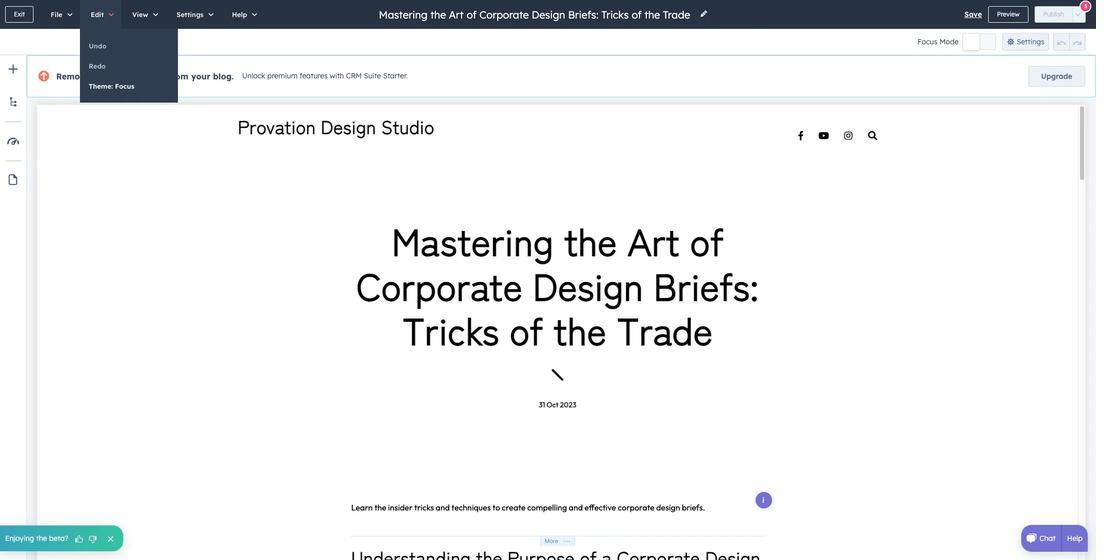 Task type: locate. For each thing, give the bounding box(es) containing it.
unlock premium features with crm suite starter.
[[242, 71, 408, 81]]

0 vertical spatial focus
[[918, 37, 938, 46]]

view button
[[121, 0, 166, 29]]

settings down preview button at the top right of the page
[[1017, 37, 1045, 46]]

settings button
[[166, 0, 221, 29], [1003, 33, 1050, 51]]

logo
[[147, 71, 166, 82]]

0 vertical spatial help
[[232, 10, 247, 19]]

0 horizontal spatial settings
[[177, 10, 204, 19]]

focus left the mode
[[918, 37, 938, 46]]

None field
[[378, 7, 694, 21]]

help button
[[221, 0, 265, 29]]

focus down hubspot
[[115, 82, 134, 90]]

enjoying the beta? button
[[0, 526, 123, 552]]

help inside button
[[232, 10, 247, 19]]

0 vertical spatial settings button
[[166, 0, 221, 29]]

exit link
[[5, 6, 34, 23]]

preview
[[997, 10, 1020, 18]]

1 horizontal spatial focus
[[918, 37, 938, 46]]

1 vertical spatial help
[[1068, 534, 1083, 543]]

1 vertical spatial the
[[36, 534, 47, 543]]

0 horizontal spatial focus
[[115, 82, 134, 90]]

publish
[[1044, 10, 1065, 18]]

1 horizontal spatial settings
[[1017, 37, 1045, 46]]

the up theme:
[[92, 71, 106, 82]]

chat
[[1040, 534, 1056, 543]]

help
[[232, 10, 247, 19], [1068, 534, 1083, 543]]

the for beta?
[[36, 534, 47, 543]]

upgrade link
[[1029, 66, 1086, 87]]

0 horizontal spatial help
[[232, 10, 247, 19]]

1 horizontal spatial the
[[92, 71, 106, 82]]

theme:
[[89, 82, 113, 90]]

the for hubspot
[[92, 71, 106, 82]]

edit button
[[80, 0, 121, 29]]

0 horizontal spatial the
[[36, 534, 47, 543]]

enjoying the beta?
[[5, 534, 68, 543]]

settings right view button
[[177, 10, 204, 19]]

focus
[[918, 37, 938, 46], [115, 82, 134, 90]]

the
[[92, 71, 106, 82], [36, 534, 47, 543]]

upgrade
[[1042, 72, 1073, 81]]

settings
[[177, 10, 204, 19], [1017, 37, 1045, 46]]

3
[[1085, 2, 1088, 10]]

the inside 'button'
[[36, 534, 47, 543]]

premium
[[267, 71, 298, 81]]

publish group
[[1035, 6, 1086, 23]]

suite
[[364, 71, 381, 81]]

0 vertical spatial the
[[92, 71, 106, 82]]

1 horizontal spatial settings button
[[1003, 33, 1050, 51]]

features
[[300, 71, 328, 81]]

with
[[330, 71, 344, 81]]

the left beta?
[[36, 534, 47, 543]]

1 vertical spatial settings
[[1017, 37, 1045, 46]]

theme: focus
[[89, 82, 134, 90]]

0 vertical spatial settings
[[177, 10, 204, 19]]

1 horizontal spatial help
[[1068, 534, 1083, 543]]

theme: focus button
[[80, 76, 178, 96]]

1 vertical spatial focus
[[115, 82, 134, 90]]

group
[[1054, 33, 1086, 51]]

starter.
[[383, 71, 408, 81]]

unlock
[[242, 71, 265, 81]]

1 vertical spatial settings button
[[1003, 33, 1050, 51]]

redo button
[[80, 56, 178, 76]]



Task type: vqa. For each thing, say whether or not it's contained in the screenshot.
items corresponding to Add line items to your deal
no



Task type: describe. For each thing, give the bounding box(es) containing it.
undo button
[[80, 36, 178, 56]]

preview button
[[989, 6, 1029, 23]]

save button
[[965, 8, 983, 21]]

hubspot
[[108, 71, 145, 82]]

thumbsup image
[[75, 535, 84, 545]]

focus mode element
[[963, 34, 996, 50]]

mode
[[940, 37, 959, 46]]

view
[[132, 10, 148, 19]]

exit
[[14, 10, 25, 18]]

save
[[965, 10, 983, 19]]

file button
[[40, 0, 80, 29]]

file
[[51, 10, 62, 19]]

undo
[[89, 42, 107, 50]]

from
[[168, 71, 188, 82]]

your
[[191, 71, 211, 82]]

remove
[[56, 71, 90, 82]]

focus mode
[[918, 37, 959, 46]]

edit
[[91, 10, 104, 19]]

redo
[[89, 62, 106, 70]]

focus inside button
[[115, 82, 134, 90]]

remove the hubspot logo from your blog.
[[56, 71, 234, 82]]

crm
[[346, 71, 362, 81]]

thumbsdown image
[[88, 535, 97, 545]]

blog.
[[213, 71, 234, 82]]

publish button
[[1035, 6, 1073, 23]]

enjoying
[[5, 534, 34, 543]]

beta?
[[49, 534, 68, 543]]

0 horizontal spatial settings button
[[166, 0, 221, 29]]



